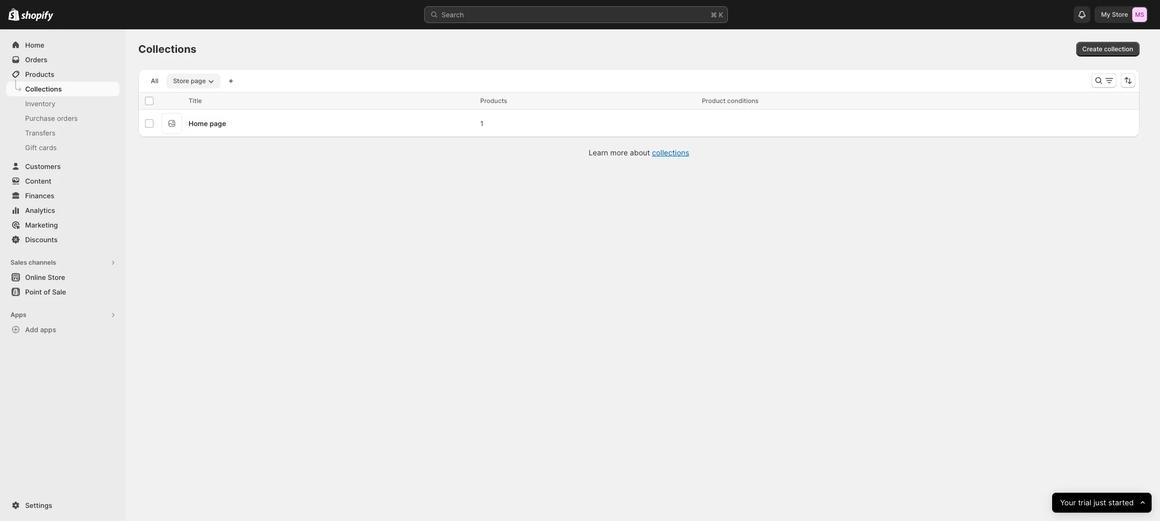 Task type: describe. For each thing, give the bounding box(es) containing it.
orders link
[[6, 52, 119, 67]]

title button
[[189, 96, 212, 106]]

apps
[[40, 326, 56, 334]]

tab list containing all
[[143, 73, 223, 89]]

point of sale link
[[6, 285, 119, 300]]

transfers link
[[6, 126, 119, 140]]

conditions
[[728, 97, 759, 105]]

my store image
[[1133, 7, 1148, 22]]

apps button
[[6, 308, 119, 323]]

discounts
[[25, 236, 58, 244]]

gift cards
[[25, 144, 57, 152]]

shopify image
[[21, 11, 54, 21]]

online store
[[25, 274, 65, 282]]

sales channels button
[[6, 256, 119, 270]]

just
[[1094, 499, 1107, 508]]

store for my store
[[1113, 10, 1129, 18]]

customers link
[[6, 159, 119, 174]]

inventory link
[[6, 96, 119, 111]]

cards
[[39, 144, 57, 152]]

all link
[[145, 74, 165, 89]]

your trial just started button
[[1053, 494, 1152, 514]]

learn
[[589, 148, 609, 157]]

⌘ k
[[711, 10, 724, 19]]

create collection link
[[1077, 42, 1140, 57]]

inventory
[[25, 100, 55, 108]]

point
[[25, 288, 42, 297]]

marketing link
[[6, 218, 119, 233]]

point of sale button
[[0, 285, 126, 300]]

store page
[[173, 77, 206, 85]]

learn more about collections
[[589, 148, 690, 157]]

started
[[1109, 499, 1134, 508]]

add apps button
[[6, 323, 119, 337]]

collections
[[652, 148, 690, 157]]

sales
[[10, 259, 27, 267]]

add apps
[[25, 326, 56, 334]]

orders
[[57, 114, 78, 123]]

analytics
[[25, 206, 55, 215]]

finances link
[[6, 189, 119, 203]]

page for store page
[[191, 77, 206, 85]]

orders
[[25, 56, 47, 64]]

home page link
[[189, 119, 226, 128]]

finances
[[25, 192, 54, 200]]

gift cards link
[[6, 140, 119, 155]]

trial
[[1079, 499, 1092, 508]]

k
[[719, 10, 724, 19]]

sales channels
[[10, 259, 56, 267]]



Task type: vqa. For each thing, say whether or not it's contained in the screenshot.
k
yes



Task type: locate. For each thing, give the bounding box(es) containing it.
⌘
[[711, 10, 717, 19]]

1 vertical spatial store
[[173, 77, 189, 85]]

title
[[189, 97, 202, 105]]

customers
[[25, 162, 61, 171]]

channels
[[29, 259, 56, 267]]

sale
[[52, 288, 66, 297]]

home for home
[[25, 41, 44, 49]]

1 vertical spatial home
[[189, 119, 208, 128]]

store for online store
[[48, 274, 65, 282]]

home link
[[6, 38, 119, 52]]

0 horizontal spatial collections
[[25, 85, 62, 93]]

1 vertical spatial page
[[210, 119, 226, 128]]

collections
[[138, 43, 197, 56], [25, 85, 62, 93]]

0 horizontal spatial page
[[191, 77, 206, 85]]

purchase
[[25, 114, 55, 123]]

0 vertical spatial page
[[191, 77, 206, 85]]

page up title
[[191, 77, 206, 85]]

home page
[[189, 119, 226, 128]]

tab list
[[143, 73, 223, 89]]

1 horizontal spatial page
[[210, 119, 226, 128]]

0 horizontal spatial home
[[25, 41, 44, 49]]

0 vertical spatial home
[[25, 41, 44, 49]]

collections inside collections link
[[25, 85, 62, 93]]

store inside dropdown button
[[173, 77, 189, 85]]

shopify image
[[8, 8, 20, 21]]

my
[[1102, 10, 1111, 18]]

collections link
[[652, 148, 690, 157]]

2 horizontal spatial store
[[1113, 10, 1129, 18]]

all
[[151, 77, 158, 85]]

page
[[191, 77, 206, 85], [210, 119, 226, 128]]

store up 'sale'
[[48, 274, 65, 282]]

of
[[44, 288, 50, 297]]

marketing
[[25, 221, 58, 230]]

0 horizontal spatial products
[[25, 70, 54, 79]]

product
[[702, 97, 726, 105]]

page inside store page dropdown button
[[191, 77, 206, 85]]

1
[[481, 119, 484, 128]]

store page button
[[167, 74, 221, 89]]

products up '1'
[[481, 97, 508, 105]]

your trial just started
[[1061, 499, 1134, 508]]

1 horizontal spatial products
[[481, 97, 508, 105]]

page down 'title' button
[[210, 119, 226, 128]]

0 horizontal spatial store
[[48, 274, 65, 282]]

products link
[[6, 67, 119, 82]]

collections up all
[[138, 43, 197, 56]]

collections up 'inventory' on the top
[[25, 85, 62, 93]]

about
[[630, 148, 650, 157]]

0 vertical spatial store
[[1113, 10, 1129, 18]]

1 vertical spatial collections
[[25, 85, 62, 93]]

1 horizontal spatial store
[[173, 77, 189, 85]]

apps
[[10, 311, 26, 319]]

1 horizontal spatial collections
[[138, 43, 197, 56]]

online
[[25, 274, 46, 282]]

purchase orders
[[25, 114, 78, 123]]

create collection
[[1083, 45, 1134, 53]]

collections link
[[6, 82, 119, 96]]

add
[[25, 326, 38, 334]]

0 vertical spatial collections
[[138, 43, 197, 56]]

my store
[[1102, 10, 1129, 18]]

1 horizontal spatial home
[[189, 119, 208, 128]]

online store link
[[6, 270, 119, 285]]

content link
[[6, 174, 119, 189]]

home up "orders"
[[25, 41, 44, 49]]

more
[[611, 148, 628, 157]]

point of sale
[[25, 288, 66, 297]]

home for home page
[[189, 119, 208, 128]]

0 vertical spatial products
[[25, 70, 54, 79]]

home down 'title' button
[[189, 119, 208, 128]]

1 vertical spatial products
[[481, 97, 508, 105]]

store inside button
[[48, 274, 65, 282]]

store
[[1113, 10, 1129, 18], [173, 77, 189, 85], [48, 274, 65, 282]]

2 vertical spatial store
[[48, 274, 65, 282]]

transfers
[[25, 129, 55, 137]]

online store button
[[0, 270, 126, 285]]

page for home page
[[210, 119, 226, 128]]

home
[[25, 41, 44, 49], [189, 119, 208, 128]]

store right my
[[1113, 10, 1129, 18]]

discounts link
[[6, 233, 119, 247]]

settings
[[25, 502, 52, 510]]

products
[[25, 70, 54, 79], [481, 97, 508, 105]]

your
[[1061, 499, 1077, 508]]

create
[[1083, 45, 1103, 53]]

settings link
[[6, 499, 119, 514]]

collection
[[1105, 45, 1134, 53]]

purchase orders link
[[6, 111, 119, 126]]

store up title
[[173, 77, 189, 85]]

products down "orders"
[[25, 70, 54, 79]]

analytics link
[[6, 203, 119, 218]]

content
[[25, 177, 51, 186]]

gift
[[25, 144, 37, 152]]

product conditions
[[702, 97, 759, 105]]

search
[[442, 10, 464, 19]]



